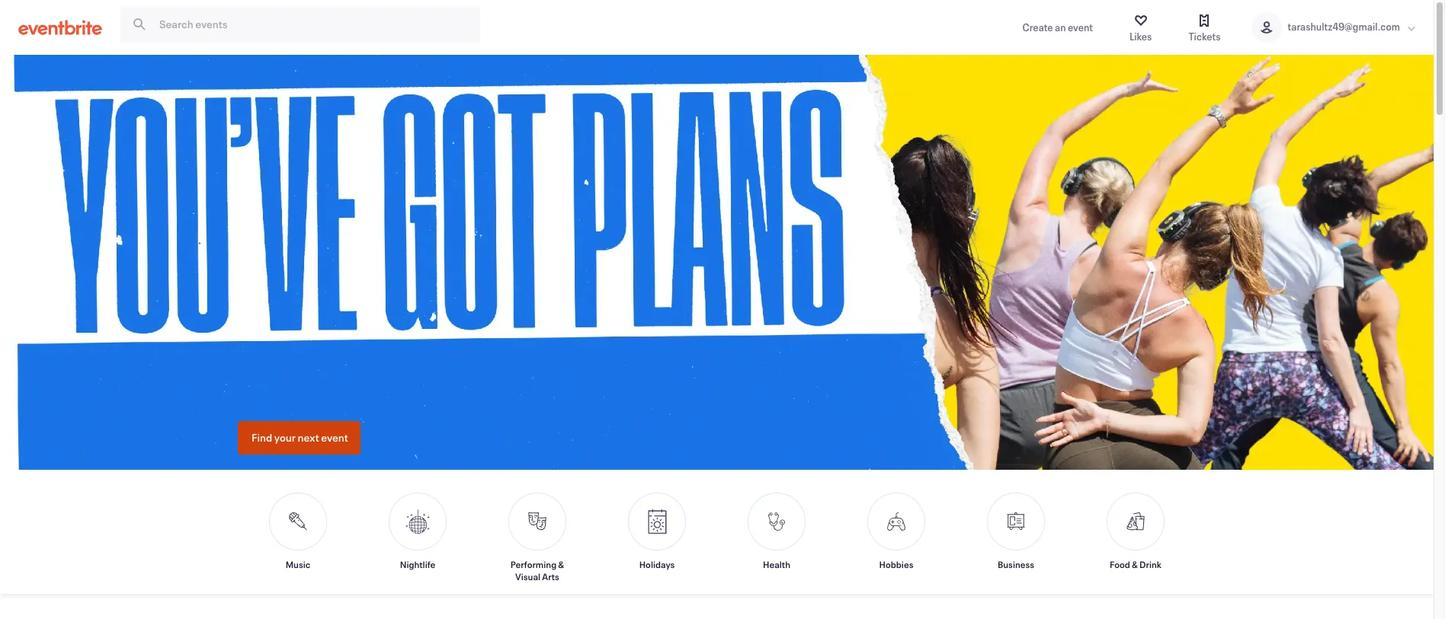 Task type: vqa. For each thing, say whether or not it's contained in the screenshot.
The Event to the left
yes



Task type: locate. For each thing, give the bounding box(es) containing it.
nightlife
[[400, 559, 436, 571]]

event inside create an event link
[[1068, 21, 1093, 34]]

& for performing
[[558, 559, 564, 571]]

likes link
[[1115, 0, 1168, 55]]

event
[[1068, 21, 1093, 34], [321, 431, 348, 446]]

event right next
[[321, 431, 348, 446]]

& right food
[[1132, 559, 1138, 571]]

performing
[[511, 559, 557, 571]]

1 horizontal spatial event
[[1068, 21, 1093, 34]]

create an event link
[[1008, 0, 1109, 55]]

tarashultz49@gmail.com link
[[1236, 0, 1434, 55]]

food
[[1110, 559, 1131, 571]]

1 horizontal spatial &
[[1132, 559, 1138, 571]]

next
[[298, 431, 319, 446]]

2 & from the left
[[1132, 559, 1138, 571]]

event right an
[[1068, 21, 1093, 34]]

create
[[1023, 21, 1053, 34]]

health link
[[739, 494, 815, 584]]

event inside find your next event link
[[321, 431, 348, 446]]

& inside performing & visual arts
[[558, 559, 564, 571]]

0 horizontal spatial &
[[558, 559, 564, 571]]

holidays
[[639, 559, 675, 571]]

arts
[[542, 571, 560, 584]]

&
[[558, 559, 564, 571], [1132, 559, 1138, 571]]

likes
[[1130, 30, 1152, 43]]

1 & from the left
[[558, 559, 564, 571]]

music link
[[260, 494, 336, 584]]

0 vertical spatial event
[[1068, 21, 1093, 34]]

0 horizontal spatial event
[[321, 431, 348, 446]]

performing & visual arts link
[[499, 494, 576, 584]]

tickets link
[[1174, 0, 1236, 55]]

find
[[252, 431, 272, 446]]

tarashultz49@gmail.com
[[1288, 20, 1401, 34]]

& right performing
[[558, 559, 564, 571]]

1 vertical spatial event
[[321, 431, 348, 446]]

food & drink
[[1110, 559, 1162, 571]]

nightlife link
[[380, 494, 456, 584]]



Task type: describe. For each thing, give the bounding box(es) containing it.
drink
[[1140, 559, 1162, 571]]

tickets
[[1189, 30, 1221, 43]]

& for food
[[1132, 559, 1138, 571]]

create an event
[[1023, 21, 1093, 34]]

find your next event link
[[238, 422, 360, 456]]

homepage header image
[[0, 55, 1446, 471]]

food & drink link
[[1098, 494, 1174, 584]]

holidays link
[[619, 494, 695, 584]]

business link
[[978, 494, 1054, 584]]

hobbies
[[879, 559, 914, 571]]

health
[[763, 559, 791, 571]]

hobbies link
[[858, 494, 935, 584]]

performing & visual arts
[[511, 559, 564, 584]]

your
[[274, 431, 296, 446]]

an
[[1055, 21, 1066, 34]]

music
[[286, 559, 311, 571]]

eventbrite image
[[18, 20, 102, 35]]

business
[[998, 559, 1035, 571]]

visual
[[515, 571, 541, 584]]

find your next event
[[252, 431, 348, 446]]



